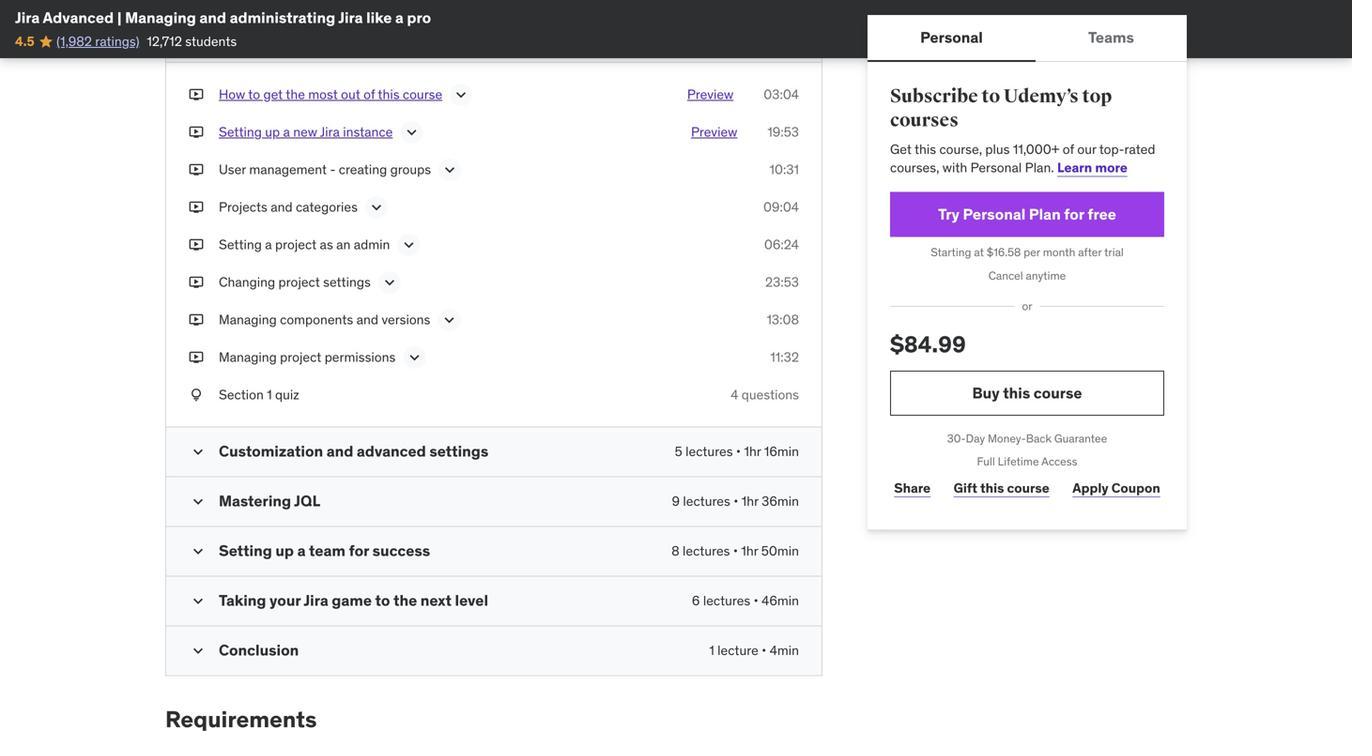 Task type: locate. For each thing, give the bounding box(es) containing it.
a left pro
[[395, 8, 404, 27]]

1 vertical spatial show lecture description image
[[441, 161, 459, 179]]

2 vertical spatial setting
[[219, 542, 272, 561]]

tab list
[[868, 15, 1187, 62]]

an
[[336, 236, 351, 253]]

managing up 12,712
[[125, 8, 196, 27]]

this right out
[[378, 86, 400, 103]]

show lecture description image right groups
[[441, 161, 459, 179]]

1 setting from the top
[[219, 124, 262, 140]]

of left our
[[1063, 141, 1074, 158]]

2 vertical spatial course
[[1007, 480, 1050, 497]]

jira inside dropdown button
[[219, 27, 244, 47]]

setting inside button
[[219, 124, 262, 140]]

permissions
[[325, 349, 396, 366]]

course,
[[940, 141, 982, 158]]

this right the gift
[[981, 480, 1004, 497]]

course up back
[[1034, 383, 1082, 403]]

gift
[[954, 480, 978, 497]]

3 small image from the top
[[189, 592, 208, 611]]

0 vertical spatial up
[[265, 124, 280, 140]]

starting
[[931, 245, 972, 260]]

settings
[[323, 274, 371, 291], [430, 442, 489, 461]]

back
[[1026, 431, 1052, 446]]

1 vertical spatial course
[[1034, 383, 1082, 403]]

1 left lecture
[[709, 643, 715, 659]]

1 left quiz
[[267, 387, 272, 403]]

courses
[[890, 109, 959, 132]]

• left 46min
[[754, 593, 759, 610]]

up for new
[[265, 124, 280, 140]]

new
[[293, 124, 317, 140]]

gift this course
[[954, 480, 1050, 497]]

to inside subscribe to udemy's top courses
[[982, 85, 1000, 108]]

show lecture description image for settings
[[380, 273, 399, 292]]

small image left customization on the bottom of page
[[189, 443, 208, 462]]

course
[[403, 86, 442, 103], [1034, 383, 1082, 403], [1007, 480, 1050, 497]]

1hr for settings
[[744, 443, 761, 460]]

personal down plus
[[971, 159, 1022, 176]]

0 vertical spatial preview
[[687, 86, 734, 103]]

more
[[1095, 159, 1128, 176]]

1hr left 36min
[[742, 493, 759, 510]]

lectures right 9
[[683, 493, 731, 510]]

learn
[[1058, 159, 1092, 176]]

and left "advanced"
[[327, 442, 353, 461]]

2 vertical spatial personal
[[963, 205, 1026, 224]]

2 vertical spatial show lecture description image
[[400, 236, 418, 255]]

• left the "16min"
[[736, 443, 741, 460]]

1 vertical spatial of
[[1063, 141, 1074, 158]]

the right get
[[286, 86, 305, 103]]

to right game
[[375, 591, 390, 611]]

user management - creating groups
[[219, 161, 431, 178]]

changing
[[219, 274, 275, 291]]

jira inside button
[[320, 124, 340, 140]]

up
[[265, 124, 280, 140], [276, 542, 294, 561]]

preview left "19:53"
[[691, 124, 738, 140]]

free
[[1088, 205, 1117, 224]]

preview
[[687, 86, 734, 103], [691, 124, 738, 140]]

personal up $16.58
[[963, 205, 1026, 224]]

pro
[[407, 8, 431, 27]]

how to get the most out of this course button
[[219, 86, 442, 108]]

jira right your
[[304, 591, 328, 611]]

managing up section
[[219, 349, 277, 366]]

1 vertical spatial setting
[[219, 236, 262, 253]]

2 xsmall image from the top
[[189, 236, 204, 254]]

small image
[[189, 28, 208, 47], [189, 443, 208, 462]]

1 horizontal spatial of
[[1063, 141, 1074, 158]]

setting a project as an admin
[[219, 236, 390, 253]]

apply
[[1073, 480, 1109, 497]]

game
[[332, 591, 372, 611]]

course right out
[[403, 86, 442, 103]]

plan
[[1029, 205, 1061, 224]]

xsmall image for projects
[[189, 198, 204, 217]]

show lecture description image
[[452, 86, 471, 104], [441, 161, 459, 179], [400, 236, 418, 255]]

administrating
[[230, 8, 335, 27]]

0 horizontal spatial settings
[[323, 274, 371, 291]]

1 vertical spatial preview
[[691, 124, 738, 140]]

4 questions
[[731, 387, 799, 403]]

small image for mastering
[[189, 493, 208, 512]]

to left get
[[248, 86, 260, 103]]

0 vertical spatial 1hr
[[744, 443, 761, 460]]

0 vertical spatial course
[[403, 86, 442, 103]]

course down 'lifetime'
[[1007, 480, 1050, 497]]

0 vertical spatial the
[[286, 86, 305, 103]]

show lecture description image for user management - creating groups
[[441, 161, 459, 179]]

a down projects and categories
[[265, 236, 272, 253]]

06:24
[[764, 236, 799, 253]]

2 vertical spatial managing
[[219, 349, 277, 366]]

preview left 03:04
[[687, 86, 734, 103]]

plus
[[986, 141, 1010, 158]]

for right 'team'
[[349, 542, 369, 561]]

0 horizontal spatial 1
[[267, 387, 272, 403]]

1 vertical spatial 1
[[709, 643, 715, 659]]

show lecture description image down jira admin's basics dropdown button at the top of the page
[[452, 86, 471, 104]]

settings down an
[[323, 274, 371, 291]]

1 vertical spatial project
[[279, 274, 320, 291]]

2 small image from the top
[[189, 543, 208, 561]]

of
[[364, 86, 375, 103], [1063, 141, 1074, 158]]

full
[[977, 455, 995, 469]]

2 setting from the top
[[219, 236, 262, 253]]

0 horizontal spatial the
[[286, 86, 305, 103]]

2 vertical spatial project
[[280, 349, 322, 366]]

1 vertical spatial for
[[349, 542, 369, 561]]

setting down projects
[[219, 236, 262, 253]]

0 vertical spatial managing
[[125, 8, 196, 27]]

project up quiz
[[280, 349, 322, 366]]

0 vertical spatial setting
[[219, 124, 262, 140]]

of right out
[[364, 86, 375, 103]]

to for how
[[248, 86, 260, 103]]

mastering jql
[[219, 492, 320, 511]]

jira down jira advanced | managing and administrating jira like a pro
[[219, 27, 244, 47]]

|
[[117, 8, 122, 27]]

a left new
[[283, 124, 290, 140]]

1hr left 50min
[[741, 543, 758, 560]]

small image for taking
[[189, 592, 208, 611]]

0 vertical spatial xsmall image
[[189, 198, 204, 217]]

and up permissions
[[357, 311, 378, 328]]

show lecture description image for and
[[440, 311, 459, 330]]

show lecture description image for setting a project as an admin
[[400, 236, 418, 255]]

or
[[1022, 299, 1033, 314]]

teams
[[1089, 28, 1134, 47]]

lifetime
[[998, 455, 1039, 469]]

gift this course link
[[950, 470, 1054, 508]]

show lecture description image right versions
[[440, 311, 459, 330]]

lectures right 5
[[686, 443, 733, 460]]

show lecture description image up versions
[[380, 273, 399, 292]]

students
[[185, 33, 237, 50]]

personal inside button
[[920, 28, 983, 47]]

12,712 students
[[147, 33, 237, 50]]

$84.99
[[890, 330, 966, 359]]

1 lecture • 4min
[[709, 643, 799, 659]]

2 horizontal spatial to
[[982, 85, 1000, 108]]

0 vertical spatial project
[[275, 236, 317, 253]]

xsmall image
[[189, 198, 204, 217], [189, 236, 204, 254]]

a left 'team'
[[297, 542, 306, 561]]

lectures for settings
[[686, 443, 733, 460]]

project down setting a project as an admin on the top
[[279, 274, 320, 291]]

our
[[1078, 141, 1097, 158]]

0 vertical spatial settings
[[323, 274, 371, 291]]

8 lectures • 1hr 50min
[[672, 543, 799, 560]]

the inside button
[[286, 86, 305, 103]]

personal inside get this course, plus 11,000+ of our top-rated courses, with personal plan.
[[971, 159, 1022, 176]]

components
[[280, 311, 353, 328]]

1 vertical spatial small image
[[189, 443, 208, 462]]

0 vertical spatial of
[[364, 86, 375, 103]]

lectures right 8
[[683, 543, 730, 560]]

(1,982 ratings)
[[56, 33, 139, 50]]

the left next
[[394, 591, 417, 611]]

to left the udemy's
[[982, 85, 1000, 108]]

to inside button
[[248, 86, 260, 103]]

1 vertical spatial xsmall image
[[189, 236, 204, 254]]

advanced
[[43, 8, 114, 27]]

categories
[[296, 199, 358, 216]]

0 horizontal spatial to
[[248, 86, 260, 103]]

lectures for team
[[683, 543, 730, 560]]

and up students
[[199, 8, 226, 27]]

this right buy
[[1003, 383, 1031, 403]]

0 horizontal spatial of
[[364, 86, 375, 103]]

managing down the changing
[[219, 311, 277, 328]]

advanced
[[357, 442, 426, 461]]

9 lectures • 1hr 36min
[[672, 493, 799, 510]]

jira admin's basics
[[219, 27, 353, 47]]

customization and advanced settings
[[219, 442, 489, 461]]

jira
[[15, 8, 40, 27], [338, 8, 363, 27], [219, 27, 244, 47], [320, 124, 340, 140], [304, 591, 328, 611]]

of inside get this course, plus 11,000+ of our top-rated courses, with personal plan.
[[1063, 141, 1074, 158]]

• left 50min
[[733, 543, 738, 560]]

1hr
[[744, 443, 761, 460], [742, 493, 759, 510], [741, 543, 758, 560]]

1 horizontal spatial for
[[1064, 205, 1085, 224]]

teams button
[[1036, 15, 1187, 60]]

personal
[[920, 28, 983, 47], [971, 159, 1022, 176], [963, 205, 1026, 224]]

small image
[[189, 493, 208, 512], [189, 543, 208, 561], [189, 592, 208, 611], [189, 642, 208, 661]]

taking your jira game to the next level
[[219, 591, 488, 611]]

1
[[267, 387, 272, 403], [709, 643, 715, 659]]

4 small image from the top
[[189, 642, 208, 661]]

this inside button
[[378, 86, 400, 103]]

show lecture description image right admin
[[400, 236, 418, 255]]

setting up user
[[219, 124, 262, 140]]

xsmall image
[[189, 86, 204, 104], [189, 123, 204, 141], [189, 161, 204, 179], [189, 273, 204, 292], [189, 311, 204, 329], [189, 348, 204, 367], [189, 386, 204, 404]]

mastering
[[219, 492, 291, 511]]

2 vertical spatial 1hr
[[741, 543, 758, 560]]

setting up taking
[[219, 542, 272, 561]]

this inside get this course, plus 11,000+ of our top-rated courses, with personal plan.
[[915, 141, 936, 158]]

up left 'team'
[[276, 542, 294, 561]]

show lecture description image down versions
[[405, 348, 424, 367]]

• for game
[[754, 593, 759, 610]]

1 small image from the top
[[189, 493, 208, 512]]

managing for managing project permissions
[[219, 349, 277, 366]]

1 vertical spatial the
[[394, 591, 417, 611]]

learn more link
[[1058, 159, 1128, 176]]

top-
[[1100, 141, 1125, 158]]

1hr left the "16min"
[[744, 443, 761, 460]]

at
[[974, 245, 984, 260]]

jira left like
[[338, 8, 363, 27]]

•
[[736, 443, 741, 460], [734, 493, 739, 510], [733, 543, 738, 560], [754, 593, 759, 610], [762, 643, 767, 659]]

course inside $84.99 buy this course
[[1034, 383, 1082, 403]]

1 horizontal spatial 1
[[709, 643, 715, 659]]

show lecture description image up admin
[[367, 198, 386, 217]]

1 horizontal spatial settings
[[430, 442, 489, 461]]

up inside button
[[265, 124, 280, 140]]

0 vertical spatial personal
[[920, 28, 983, 47]]

personal up subscribe
[[920, 28, 983, 47]]

0 vertical spatial for
[[1064, 205, 1085, 224]]

a
[[395, 8, 404, 27], [283, 124, 290, 140], [265, 236, 272, 253], [297, 542, 306, 561]]

your
[[270, 591, 301, 611]]

6
[[692, 593, 700, 610]]

jira right new
[[320, 124, 340, 140]]

preview for 03:04
[[687, 86, 734, 103]]

settings right "advanced"
[[430, 442, 489, 461]]

1 vertical spatial personal
[[971, 159, 1022, 176]]

try personal plan for free
[[938, 205, 1117, 224]]

this up courses,
[[915, 141, 936, 158]]

setting for setting up a new jira instance
[[219, 124, 262, 140]]

1 vertical spatial up
[[276, 542, 294, 561]]

this
[[378, 86, 400, 103], [915, 141, 936, 158], [1003, 383, 1031, 403], [981, 480, 1004, 497]]

buy
[[973, 383, 1000, 403]]

1 xsmall image from the top
[[189, 86, 204, 104]]

-
[[330, 161, 336, 178]]

show lecture description image
[[402, 123, 421, 142], [367, 198, 386, 217], [380, 273, 399, 292], [440, 311, 459, 330], [405, 348, 424, 367]]

small image down jira advanced | managing and administrating jira like a pro
[[189, 28, 208, 47]]

0 vertical spatial 1
[[267, 387, 272, 403]]

1hr for team
[[741, 543, 758, 560]]

learn more
[[1058, 159, 1128, 176]]

1 vertical spatial managing
[[219, 311, 277, 328]]

3 setting from the top
[[219, 542, 272, 561]]

project left as
[[275, 236, 317, 253]]

0 vertical spatial small image
[[189, 28, 208, 47]]

up left new
[[265, 124, 280, 140]]

lectures right "6"
[[703, 593, 751, 610]]

4
[[731, 387, 739, 403]]

a inside setting up a new jira instance button
[[283, 124, 290, 140]]

for left free
[[1064, 205, 1085, 224]]

1 xsmall image from the top
[[189, 198, 204, 217]]

udemy's
[[1004, 85, 1079, 108]]

money-
[[988, 431, 1026, 446]]

most
[[308, 86, 338, 103]]

setting up a new jira instance button
[[219, 123, 393, 146]]

30-day money-back guarantee full lifetime access
[[947, 431, 1107, 469]]

per
[[1024, 245, 1040, 260]]



Task type: vqa. For each thing, say whether or not it's contained in the screenshot.
game
yes



Task type: describe. For each thing, give the bounding box(es) containing it.
10:31
[[770, 161, 799, 178]]

13:08
[[767, 311, 799, 328]]

subscribe
[[890, 85, 978, 108]]

get
[[890, 141, 912, 158]]

and down management
[[271, 199, 293, 216]]

6 lectures • 46min
[[692, 593, 799, 610]]

management
[[249, 161, 327, 178]]

access
[[1042, 455, 1078, 469]]

section 1 quiz
[[219, 387, 299, 403]]

projects and categories
[[219, 199, 358, 216]]

day
[[966, 431, 985, 446]]

preview for 19:53
[[691, 124, 738, 140]]

questions
[[742, 387, 799, 403]]

$84.99 buy this course
[[890, 330, 1082, 403]]

1 vertical spatial settings
[[430, 442, 489, 461]]

instance
[[343, 124, 393, 140]]

lectures for game
[[703, 593, 751, 610]]

ratings)
[[95, 33, 139, 50]]

0 vertical spatial show lecture description image
[[452, 86, 471, 104]]

month
[[1043, 245, 1076, 260]]

get this course, plus 11,000+ of our top-rated courses, with personal plan.
[[890, 141, 1156, 176]]

03:04
[[764, 86, 799, 103]]

• left 36min
[[734, 493, 739, 510]]

plan.
[[1025, 159, 1054, 176]]

tab list containing personal
[[868, 15, 1187, 62]]

cancel
[[989, 268, 1023, 283]]

19:53
[[768, 124, 799, 140]]

jql
[[294, 492, 320, 511]]

managing components and versions
[[219, 311, 430, 328]]

7 xsmall image from the top
[[189, 386, 204, 404]]

jira admin's basics button
[[219, 27, 799, 47]]

• for settings
[[736, 443, 741, 460]]

3 xsmall image from the top
[[189, 161, 204, 179]]

courses,
[[890, 159, 940, 176]]

lecture
[[718, 643, 759, 659]]

of inside button
[[364, 86, 375, 103]]

4.5
[[15, 33, 35, 50]]

jira advanced | managing and administrating jira like a pro
[[15, 8, 431, 27]]

managing for managing components and versions
[[219, 311, 277, 328]]

11:32
[[770, 349, 799, 366]]

quiz
[[275, 387, 299, 403]]

11,000+
[[1013, 141, 1060, 158]]

$16.58
[[987, 245, 1021, 260]]

groups
[[390, 161, 431, 178]]

like
[[366, 8, 392, 27]]

1 horizontal spatial the
[[394, 591, 417, 611]]

• left 4min
[[762, 643, 767, 659]]

09:04
[[764, 199, 799, 216]]

5 lectures • 1hr 16min
[[675, 443, 799, 460]]

versions
[[382, 311, 430, 328]]

show lecture description image up groups
[[402, 123, 421, 142]]

small image for setting
[[189, 543, 208, 561]]

jira up 4.5
[[15, 8, 40, 27]]

30-
[[947, 431, 966, 446]]

5
[[675, 443, 683, 460]]

16min
[[764, 443, 799, 460]]

0 horizontal spatial for
[[349, 542, 369, 561]]

• for team
[[733, 543, 738, 560]]

to for subscribe
[[982, 85, 1000, 108]]

conclusion
[[219, 641, 299, 660]]

setting for setting a project as an admin
[[219, 236, 262, 253]]

xsmall image for setting
[[189, 236, 204, 254]]

with
[[943, 159, 968, 176]]

user
[[219, 161, 246, 178]]

2 small image from the top
[[189, 443, 208, 462]]

out
[[341, 86, 360, 103]]

basics
[[306, 27, 353, 47]]

apply coupon
[[1073, 480, 1161, 497]]

show lecture description image for categories
[[367, 198, 386, 217]]

8
[[672, 543, 680, 560]]

1 horizontal spatial to
[[375, 591, 390, 611]]

starting at $16.58 per month after trial cancel anytime
[[931, 245, 1124, 283]]

apply coupon button
[[1069, 470, 1165, 508]]

(1,982
[[56, 33, 92, 50]]

trial
[[1105, 245, 1124, 260]]

1 vertical spatial 1hr
[[742, 493, 759, 510]]

how
[[219, 86, 245, 103]]

admin's
[[247, 27, 303, 47]]

up for team
[[276, 542, 294, 561]]

section
[[219, 387, 264, 403]]

level
[[455, 591, 488, 611]]

changing project settings
[[219, 274, 371, 291]]

customization
[[219, 442, 323, 461]]

setting up a team for success
[[219, 542, 430, 561]]

team
[[309, 542, 346, 561]]

as
[[320, 236, 333, 253]]

6 xsmall image from the top
[[189, 348, 204, 367]]

show lecture description image for permissions
[[405, 348, 424, 367]]

1 small image from the top
[[189, 28, 208, 47]]

5 xsmall image from the top
[[189, 311, 204, 329]]

50min
[[761, 543, 799, 560]]

share button
[[890, 470, 935, 508]]

share
[[894, 480, 931, 497]]

setting for setting up a team for success
[[219, 542, 272, 561]]

project for managing
[[280, 349, 322, 366]]

managing project permissions
[[219, 349, 396, 366]]

after
[[1078, 245, 1102, 260]]

coupon
[[1112, 480, 1161, 497]]

2 xsmall image from the top
[[189, 123, 204, 141]]

23:53
[[765, 274, 799, 291]]

project for changing
[[279, 274, 320, 291]]

for inside try personal plan for free link
[[1064, 205, 1085, 224]]

this inside $84.99 buy this course
[[1003, 383, 1031, 403]]

4 xsmall image from the top
[[189, 273, 204, 292]]

anytime
[[1026, 268, 1066, 283]]

try personal plan for free link
[[890, 192, 1165, 237]]

course inside button
[[403, 86, 442, 103]]

creating
[[339, 161, 387, 178]]



